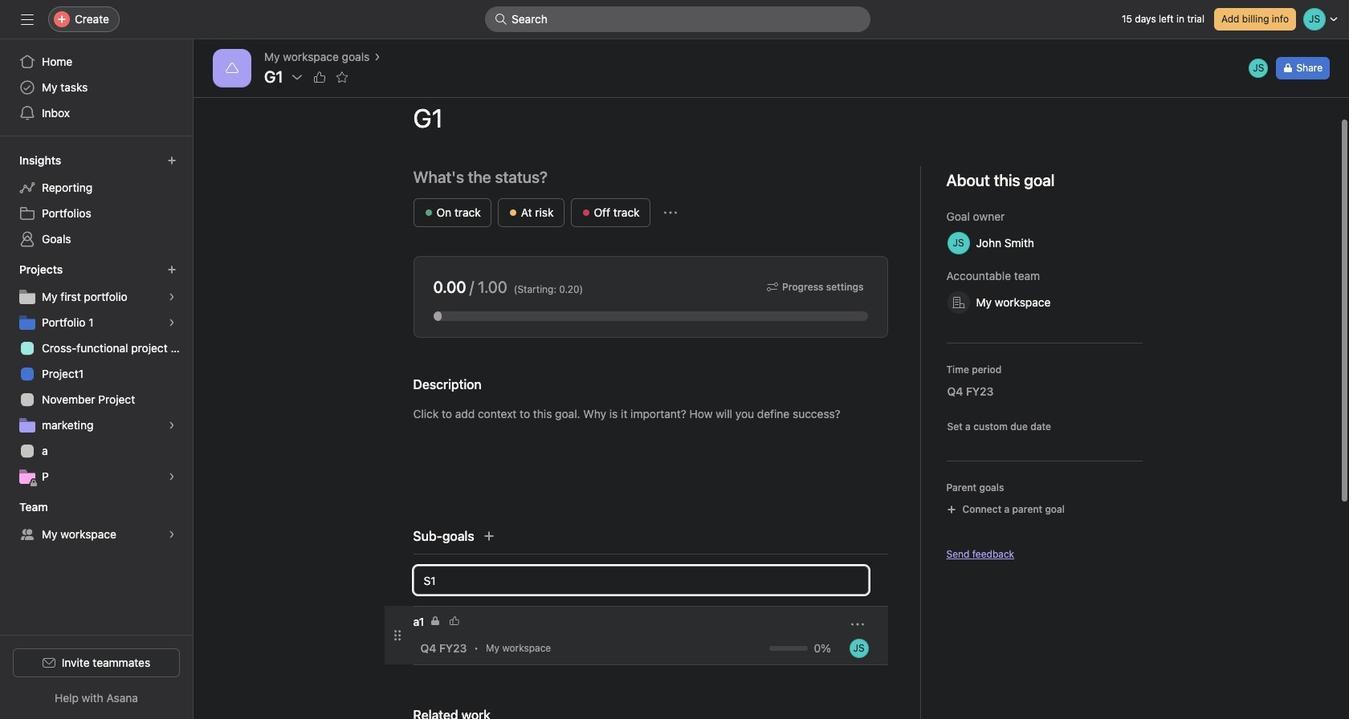 Task type: vqa. For each thing, say whether or not it's contained in the screenshot.
Toggle owner popover "image"
yes



Task type: describe. For each thing, give the bounding box(es) containing it.
0 horizontal spatial 0 likes. click to like this task image
[[314, 71, 327, 84]]

Start typing the name of a goal text field
[[413, 566, 869, 595]]

see details, my first portfolio image
[[167, 292, 177, 302]]

see details, p image
[[167, 472, 177, 482]]

prominent image
[[495, 13, 508, 26]]

Goal name text field
[[401, 89, 1143, 147]]

see details, portfolio 1 image
[[167, 318, 177, 328]]

global element
[[0, 39, 193, 136]]

teams element
[[0, 493, 193, 551]]

new insights image
[[167, 156, 177, 166]]



Task type: locate. For each thing, give the bounding box(es) containing it.
see details, my workspace image
[[167, 530, 177, 540]]

show options image
[[291, 71, 304, 84]]

1 horizontal spatial 0 likes. click to like this task image
[[450, 617, 460, 627]]

add to starred image
[[336, 71, 349, 84]]

insights element
[[0, 146, 193, 256]]

1 vertical spatial 0 likes. click to like this task image
[[450, 617, 460, 627]]

0 vertical spatial 0 likes. click to like this task image
[[314, 71, 327, 84]]

list box
[[485, 6, 871, 32]]

0 likes. click to like this task image
[[314, 71, 327, 84], [450, 617, 460, 627]]

toggle owner popover image
[[850, 640, 869, 659]]

add goal image
[[483, 530, 496, 543]]

projects element
[[0, 256, 193, 493]]

see details, marketing image
[[167, 421, 177, 431]]

hide sidebar image
[[21, 13, 34, 26]]

new project or portfolio image
[[167, 265, 177, 275]]



